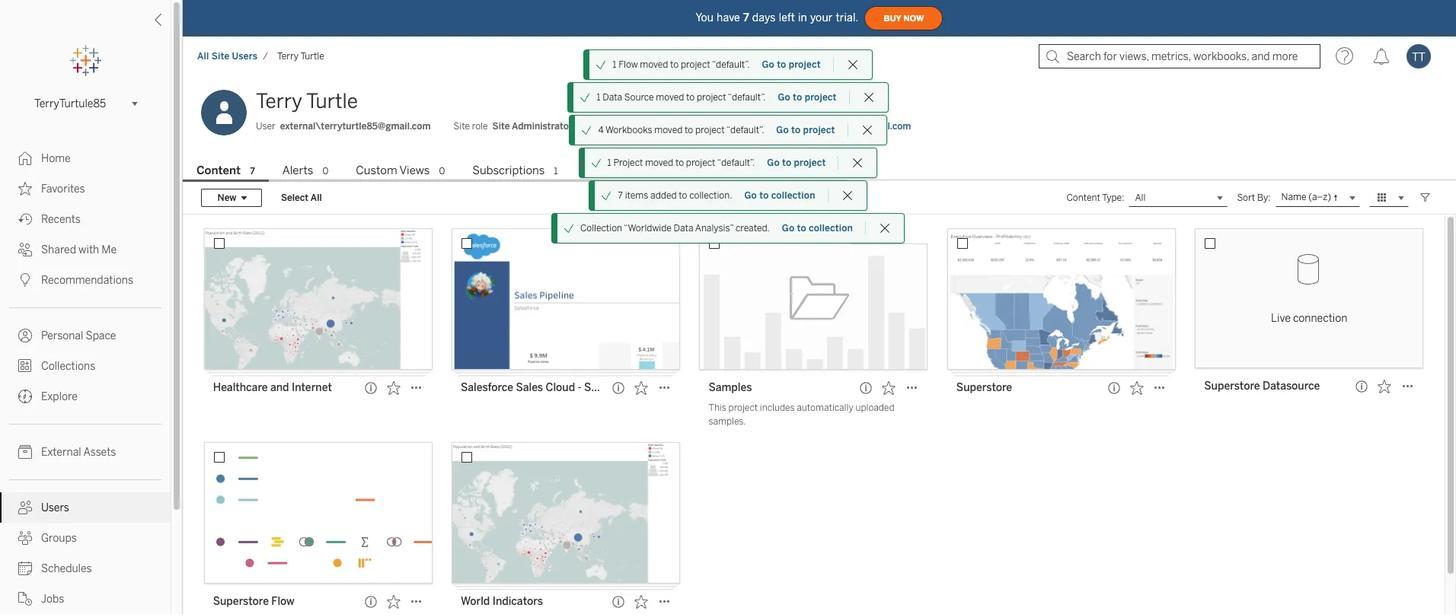 Task type: describe. For each thing, give the bounding box(es) containing it.
2 sales from the left
[[584, 382, 612, 395]]

1 project moved to project "default". alert
[[608, 156, 755, 170]]

to right the pm
[[792, 125, 801, 136]]

0 for alerts
[[323, 166, 329, 177]]

sort
[[1238, 193, 1256, 203]]

1 flow moved to project "default".
[[613, 59, 750, 70]]

collection "worldwide data analysis" created. alert
[[581, 222, 770, 235]]

left
[[779, 11, 796, 24]]

new
[[218, 193, 237, 203]]

user external\terryturtle85@gmail.com
[[256, 121, 431, 132]]

datasource
[[1263, 380, 1321, 393]]

salesforce
[[461, 382, 514, 395]]

created.
[[736, 223, 770, 234]]

"default". for 4 workbooks moved to project "default".
[[727, 125, 765, 136]]

all inside button
[[311, 193, 322, 203]]

0 for custom views
[[439, 166, 445, 177]]

1 for 1 flow moved to project "default".
[[613, 59, 617, 70]]

user
[[256, 121, 276, 132]]

navigation panel element
[[0, 46, 171, 615]]

all button
[[1130, 189, 1229, 207]]

have
[[717, 11, 741, 24]]

with
[[79, 244, 99, 257]]

go to collection for 7 items added to collection.
[[745, 191, 816, 201]]

personal
[[41, 330, 83, 343]]

go to project link for 4 workbooks moved to project "default".
[[776, 124, 836, 136]]

views
[[400, 164, 430, 178]]

moved for project
[[646, 158, 674, 168]]

go to collection for collection "worldwide data analysis" created.
[[782, 223, 853, 234]]

content type:
[[1067, 193, 1125, 203]]

select all button
[[271, 189, 332, 207]]

to down you have 7 days left in your trial.
[[777, 59, 787, 70]]

1 horizontal spatial site
[[454, 121, 470, 132]]

-
[[578, 382, 582, 395]]

sort by:
[[1238, 193, 1271, 203]]

settings
[[790, 164, 833, 178]]

2:52
[[743, 121, 762, 132]]

you
[[696, 11, 714, 24]]

superstore for superstore datasource
[[1205, 380, 1261, 393]]

schedules link
[[0, 554, 171, 584]]

collection for 7 items added to collection.
[[772, 191, 816, 201]]

0 vertical spatial turtle
[[301, 51, 324, 62]]

to up 1 data source moved to project "default".
[[671, 59, 679, 70]]

to right the 'created.'
[[797, 223, 807, 234]]

site role site administrator creator
[[454, 121, 608, 132]]

space
[[86, 330, 116, 343]]

creator
[[575, 121, 608, 132]]

content for content type:
[[1067, 193, 1101, 203]]

"default". for 1 project moved to project "default".
[[717, 158, 755, 168]]

custom
[[356, 164, 397, 178]]

buy now
[[884, 13, 925, 23]]

schedules
[[41, 563, 92, 576]]

favorites
[[41, 183, 85, 196]]

success image for 4 workbooks moved to project "default".
[[582, 125, 592, 136]]

all site users /
[[197, 51, 268, 62]]

you have 7 days left in your trial.
[[696, 11, 859, 24]]

go for 7 items added to collection.
[[745, 191, 757, 201]]

0 vertical spatial data
[[603, 92, 623, 103]]

(a–z)
[[1309, 192, 1332, 203]]

world indicators
[[461, 596, 543, 609]]

superstore for superstore
[[957, 382, 1013, 395]]

by:
[[1258, 193, 1271, 203]]

flow for 1
[[619, 59, 638, 70]]

to down 4 workbooks moved to project "default".
[[676, 158, 684, 168]]

groups
[[41, 533, 77, 546]]

sub-spaces tab list
[[183, 162, 1457, 182]]

home link
[[0, 143, 171, 174]]

1 project moved to project "default".
[[608, 158, 755, 168]]

sign
[[651, 121, 669, 132]]

to down 2
[[760, 191, 769, 201]]

1 for 1 data source moved to project "default".
[[597, 92, 601, 103]]

external assets
[[41, 447, 116, 459]]

salesforce sales cloud - sales pipeline
[[461, 382, 654, 395]]

now
[[904, 13, 925, 23]]

7 for 7 items added to collection.
[[618, 191, 623, 201]]

4 workbooks moved to project "default".
[[598, 125, 765, 136]]

terry turtle element
[[273, 51, 329, 62]]

days
[[753, 11, 776, 24]]

recents
[[41, 213, 81, 226]]

go to project link for 1 flow moved to project "default".
[[762, 59, 822, 71]]

superstore flow
[[213, 596, 295, 609]]

go to collection link for created.
[[782, 223, 854, 235]]

internet
[[292, 382, 332, 395]]

name (a–z)
[[1282, 192, 1332, 203]]

shared with me link
[[0, 235, 171, 265]]

collection for collection "worldwide data analysis" created.
[[809, 223, 853, 234]]

shared
[[41, 244, 76, 257]]

terry turtle inside main content
[[256, 89, 358, 114]]

success image for 7 items added to collection.
[[602, 191, 612, 201]]

live
[[1272, 312, 1291, 325]]

name (a–z) button
[[1276, 189, 1361, 207]]

items
[[625, 191, 649, 201]]

7 items added to collection.
[[618, 191, 733, 201]]

7 items added to collection. alert
[[618, 189, 733, 203]]

samples image
[[700, 229, 928, 370]]

1 horizontal spatial data
[[674, 223, 694, 234]]

superstore for superstore flow
[[213, 596, 269, 609]]

last sign in oct 24, 2023, 2:52 pm
[[631, 121, 779, 132]]

buy
[[884, 13, 902, 23]]

pipeline
[[614, 382, 654, 395]]

live connection
[[1272, 312, 1348, 325]]

all for all
[[1136, 193, 1146, 203]]

favorites link
[[0, 174, 171, 204]]

moved up sign
[[656, 92, 685, 103]]

type:
[[1103, 193, 1125, 203]]

your
[[811, 11, 833, 24]]

moved for flow
[[640, 59, 669, 70]]

"worldwide
[[624, 223, 672, 234]]

terryturtle85@gmail.com
[[802, 121, 912, 132]]

7 for 7
[[250, 166, 255, 177]]

cloud
[[546, 382, 575, 395]]

added
[[651, 191, 677, 201]]

groups link
[[0, 524, 171, 554]]

this project includes automatically uploaded samples.
[[709, 403, 895, 427]]

0 horizontal spatial site
[[212, 51, 230, 62]]

to right 2
[[783, 158, 792, 168]]

go for 1 project moved to project "default".
[[768, 158, 780, 168]]

2023,
[[716, 121, 741, 132]]

last
[[631, 121, 649, 132]]

recommendations
[[41, 274, 133, 287]]

personal space
[[41, 330, 116, 343]]

/
[[263, 51, 268, 62]]

4 workbooks moved to project "default". alert
[[598, 123, 765, 137]]



Task type: vqa. For each thing, say whether or not it's contained in the screenshot.
the right Content
yes



Task type: locate. For each thing, give the bounding box(es) containing it.
automatically
[[797, 403, 854, 414]]

0 horizontal spatial content
[[197, 164, 241, 178]]

alerts
[[282, 164, 313, 178]]

go to project down left
[[762, 59, 821, 70]]

shared with me
[[41, 244, 117, 257]]

7
[[744, 11, 750, 24], [250, 166, 255, 177], [618, 191, 623, 201]]

0
[[323, 166, 329, 177], [439, 166, 445, 177]]

site
[[212, 51, 230, 62], [454, 121, 470, 132], [493, 121, 510, 132]]

go to project for 1 project moved to project "default".
[[768, 158, 826, 168]]

moved right last
[[655, 125, 683, 136]]

all right select
[[311, 193, 322, 203]]

external assets link
[[0, 437, 171, 468]]

content for content
[[197, 164, 241, 178]]

all left /
[[197, 51, 209, 62]]

terry right /
[[277, 51, 299, 62]]

superstore datasource
[[1205, 380, 1321, 393]]

sales right -
[[584, 382, 612, 395]]

all right type:
[[1136, 193, 1146, 203]]

to left 24, at the top
[[685, 125, 694, 136]]

1 vertical spatial collection
[[809, 223, 853, 234]]

0 vertical spatial success image
[[580, 92, 591, 103]]

go for 4 workbooks moved to project "default".
[[777, 125, 789, 136]]

recents link
[[0, 204, 171, 235]]

"default". left 2
[[717, 158, 755, 168]]

1 sales from the left
[[516, 382, 543, 395]]

0 vertical spatial terry turtle
[[277, 51, 324, 62]]

1 data source moved to project "default". alert
[[597, 91, 766, 104]]

administrator
[[512, 121, 573, 132]]

go to collection down sub-spaces tab list
[[782, 223, 853, 234]]

7 inside sub-spaces tab list
[[250, 166, 255, 177]]

0 horizontal spatial data
[[603, 92, 623, 103]]

assets
[[83, 447, 116, 459]]

go to project right 2
[[768, 158, 826, 168]]

1 horizontal spatial flow
[[619, 59, 638, 70]]

go to project link for 1 data source moved to project "default".
[[778, 91, 838, 104]]

0 vertical spatial terry
[[277, 51, 299, 62]]

go to project link up settings
[[776, 124, 836, 136]]

"default". down have
[[712, 59, 750, 70]]

success image for 1 data source moved to project "default".
[[580, 92, 591, 103]]

role
[[472, 121, 488, 132]]

2 0 from the left
[[439, 166, 445, 177]]

1 vertical spatial terry
[[256, 89, 303, 114]]

2 horizontal spatial all
[[1136, 193, 1146, 203]]

1 vertical spatial in
[[671, 121, 678, 132]]

go to collection
[[745, 191, 816, 201], [782, 223, 853, 234]]

go to project for 1 flow moved to project "default".
[[762, 59, 821, 70]]

"default". for 1 flow moved to project "default".
[[712, 59, 750, 70]]

1 horizontal spatial 7
[[618, 191, 623, 201]]

healthcare
[[213, 382, 268, 395]]

0 horizontal spatial flow
[[272, 596, 295, 609]]

0 vertical spatial users
[[232, 51, 258, 62]]

data left analysis"
[[674, 223, 694, 234]]

jobs
[[41, 594, 64, 607]]

go to project
[[762, 59, 821, 70], [778, 92, 837, 103], [777, 125, 836, 136], [768, 158, 826, 168]]

go to collection link down 2
[[744, 190, 817, 202]]

2 horizontal spatial superstore
[[1205, 380, 1261, 393]]

explore link
[[0, 382, 171, 412]]

turtle inside terry turtle main content
[[306, 89, 358, 114]]

1 vertical spatial 7
[[250, 166, 255, 177]]

collection "worldwide data analysis" created.
[[581, 223, 770, 234]]

0 horizontal spatial superstore
[[213, 596, 269, 609]]

terry up user
[[256, 89, 303, 114]]

recommendations link
[[0, 265, 171, 296]]

go for collection "worldwide data analysis" created.
[[782, 223, 795, 234]]

external
[[41, 447, 81, 459]]

1 horizontal spatial 0
[[439, 166, 445, 177]]

connection
[[1294, 312, 1348, 325]]

7 left days
[[744, 11, 750, 24]]

0 horizontal spatial 0
[[323, 166, 329, 177]]

7 up new popup button
[[250, 166, 255, 177]]

success image left project
[[591, 158, 602, 168]]

0 vertical spatial content
[[197, 164, 241, 178]]

4
[[598, 125, 604, 136]]

project inside this project includes automatically uploaded samples.
[[729, 403, 758, 414]]

1 horizontal spatial sales
[[584, 382, 612, 395]]

1 horizontal spatial superstore
[[957, 382, 1013, 395]]

me
[[102, 244, 117, 257]]

buy now button
[[865, 6, 944, 30]]

"default". left the pm
[[727, 125, 765, 136]]

1 vertical spatial users
[[41, 502, 69, 515]]

0 right views
[[439, 166, 445, 177]]

site left the role
[[454, 121, 470, 132]]

all for all site users /
[[197, 51, 209, 62]]

1 0 from the left
[[323, 166, 329, 177]]

2
[[757, 166, 763, 177]]

0 vertical spatial collections
[[690, 164, 748, 178]]

0 vertical spatial 7
[[744, 11, 750, 24]]

2 horizontal spatial 7
[[744, 11, 750, 24]]

uploaded
[[856, 403, 895, 414]]

grid view image
[[1376, 191, 1390, 205]]

go for 1 data source moved to project "default".
[[778, 92, 791, 103]]

go to project for 1 data source moved to project "default".
[[778, 92, 837, 103]]

flow
[[619, 59, 638, 70], [272, 596, 295, 609]]

go
[[762, 59, 775, 70], [778, 92, 791, 103], [777, 125, 789, 136], [768, 158, 780, 168], [745, 191, 757, 201], [782, 223, 795, 234]]

1 vertical spatial collections
[[41, 360, 95, 373]]

this
[[709, 403, 727, 414]]

go right the 'created.'
[[782, 223, 795, 234]]

terry turtle right /
[[277, 51, 324, 62]]

go right 2
[[768, 158, 780, 168]]

1 vertical spatial data
[[674, 223, 694, 234]]

analysis"
[[696, 223, 734, 234]]

home
[[41, 152, 71, 165]]

2 horizontal spatial site
[[493, 121, 510, 132]]

1 vertical spatial go to collection
[[782, 223, 853, 234]]

source
[[625, 92, 654, 103]]

2 vertical spatial 7
[[618, 191, 623, 201]]

moved right project
[[646, 158, 674, 168]]

collections down personal
[[41, 360, 95, 373]]

moved for workbooks
[[655, 125, 683, 136]]

users inside main navigation. press the up and down arrow keys to access links. element
[[41, 502, 69, 515]]

external\terryturtle85@gmail.com
[[280, 121, 431, 132]]

1 vertical spatial terry turtle
[[256, 89, 358, 114]]

go up the pm
[[778, 92, 791, 103]]

Search for views, metrics, workbooks, and more text field
[[1039, 44, 1321, 69]]

oct
[[683, 121, 698, 132]]

go to collection link for collection.
[[744, 190, 817, 202]]

success image left 4
[[582, 125, 592, 136]]

terry turtle up user external\terryturtle85@gmail.com
[[256, 89, 358, 114]]

in right left
[[799, 11, 808, 24]]

1
[[613, 59, 617, 70], [597, 92, 601, 103], [608, 158, 612, 168], [554, 166, 558, 177]]

0 horizontal spatial sales
[[516, 382, 543, 395]]

go to project link right 2
[[767, 157, 827, 169]]

success image up creator
[[596, 59, 607, 70]]

go down 2
[[745, 191, 757, 201]]

sales
[[516, 382, 543, 395], [584, 382, 612, 395]]

0 vertical spatial go to collection
[[745, 191, 816, 201]]

go to collection link
[[744, 190, 817, 202], [782, 223, 854, 235]]

success image up creator
[[580, 92, 591, 103]]

1 for 1 project moved to project "default".
[[608, 158, 612, 168]]

collection down sub-spaces tab list
[[809, 223, 853, 234]]

select all
[[281, 193, 322, 203]]

1 horizontal spatial collections
[[690, 164, 748, 178]]

go to project up the pm
[[778, 92, 837, 103]]

0 vertical spatial go to collection link
[[744, 190, 817, 202]]

content up new
[[197, 164, 241, 178]]

terryturtule85
[[34, 97, 106, 110]]

"default". up 2:52
[[728, 92, 766, 103]]

0 vertical spatial in
[[799, 11, 808, 24]]

terry inside main content
[[256, 89, 303, 114]]

go to collection link down sub-spaces tab list
[[782, 223, 854, 235]]

terryturtle85@gmail.com link
[[802, 120, 912, 133]]

site right the role
[[493, 121, 510, 132]]

trial.
[[836, 11, 859, 24]]

data left "source"
[[603, 92, 623, 103]]

1 horizontal spatial users
[[232, 51, 258, 62]]

samples.
[[709, 417, 746, 427]]

new button
[[201, 189, 262, 207]]

flow inside terry turtle main content
[[272, 596, 295, 609]]

terryturtule85 button
[[28, 94, 142, 113]]

7 left items
[[618, 191, 623, 201]]

1 horizontal spatial in
[[799, 11, 808, 24]]

1 vertical spatial content
[[1067, 193, 1101, 203]]

go to project up settings
[[777, 125, 836, 136]]

1 vertical spatial flow
[[272, 596, 295, 609]]

content left type:
[[1067, 193, 1101, 203]]

subscriptions
[[473, 164, 545, 178]]

turtle up user external\terryturtle85@gmail.com
[[306, 89, 358, 114]]

terry
[[277, 51, 299, 62], [256, 89, 303, 114]]

0 vertical spatial collection
[[772, 191, 816, 201]]

go to project link up the pm
[[778, 91, 838, 104]]

data
[[603, 92, 623, 103], [674, 223, 694, 234]]

collections
[[690, 164, 748, 178], [41, 360, 95, 373]]

go to project link down left
[[762, 59, 822, 71]]

world
[[461, 596, 490, 609]]

1 vertical spatial go to collection link
[[782, 223, 854, 235]]

1 vertical spatial turtle
[[306, 89, 358, 114]]

to up oct
[[687, 92, 695, 103]]

flow for superstore
[[272, 596, 295, 609]]

7 inside alert
[[618, 191, 623, 201]]

go to project link for 1 project moved to project "default".
[[767, 157, 827, 169]]

sales left cloud at the left
[[516, 382, 543, 395]]

main navigation. press the up and down arrow keys to access links. element
[[0, 143, 171, 615]]

0 horizontal spatial all
[[197, 51, 209, 62]]

users link
[[0, 493, 171, 524]]

1 horizontal spatial all
[[311, 193, 322, 203]]

success image for 1 flow moved to project "default".
[[596, 59, 607, 70]]

success image
[[580, 92, 591, 103], [591, 158, 602, 168]]

pm
[[765, 121, 779, 132]]

go right 2:52
[[777, 125, 789, 136]]

users up groups
[[41, 502, 69, 515]]

success image for 1 project moved to project "default".
[[591, 158, 602, 168]]

site left /
[[212, 51, 230, 62]]

collections up collection.
[[690, 164, 748, 178]]

in right sign
[[671, 121, 678, 132]]

go to collection down 2
[[745, 191, 816, 201]]

explore
[[41, 391, 78, 404]]

flow inside alert
[[619, 59, 638, 70]]

healthcare and internet
[[213, 382, 332, 395]]

to up terryturtle85@gmail.com link
[[793, 92, 803, 103]]

go down days
[[762, 59, 775, 70]]

success image left collection
[[564, 223, 575, 234]]

moved
[[640, 59, 669, 70], [656, 92, 685, 103], [655, 125, 683, 136], [646, 158, 674, 168]]

content inside sub-spaces tab list
[[197, 164, 241, 178]]

collection.
[[690, 191, 733, 201]]

collection down settings
[[772, 191, 816, 201]]

to right added
[[679, 191, 688, 201]]

select
[[281, 193, 309, 203]]

collection
[[772, 191, 816, 201], [809, 223, 853, 234]]

collections link
[[0, 351, 171, 382]]

success image for collection "worldwide data analysis" created.
[[564, 223, 575, 234]]

go to project for 4 workbooks moved to project "default".
[[777, 125, 836, 136]]

0 vertical spatial flow
[[619, 59, 638, 70]]

go for 1 flow moved to project "default".
[[762, 59, 775, 70]]

samples
[[709, 382, 752, 395]]

includes
[[760, 403, 795, 414]]

in inside terry turtle main content
[[671, 121, 678, 132]]

turtle
[[301, 51, 324, 62], [306, 89, 358, 114]]

1 vertical spatial success image
[[591, 158, 602, 168]]

collection
[[581, 223, 623, 234]]

terry turtle main content
[[183, 76, 1457, 615]]

turtle right /
[[301, 51, 324, 62]]

indicators
[[493, 596, 543, 609]]

success image down performance
[[602, 191, 612, 201]]

1 horizontal spatial content
[[1067, 193, 1101, 203]]

1 flow moved to project "default". alert
[[613, 58, 750, 72]]

users left /
[[232, 51, 258, 62]]

all inside dropdown button
[[1136, 193, 1146, 203]]

0 horizontal spatial 7
[[250, 166, 255, 177]]

collections inside main navigation. press the up and down arrow keys to access links. element
[[41, 360, 95, 373]]

1 inside sub-spaces tab list
[[554, 166, 558, 177]]

0 horizontal spatial users
[[41, 502, 69, 515]]

0 right alerts
[[323, 166, 329, 177]]

performance
[[586, 164, 653, 178]]

0 horizontal spatial collections
[[41, 360, 95, 373]]

0 horizontal spatial in
[[671, 121, 678, 132]]

collections inside sub-spaces tab list
[[690, 164, 748, 178]]

success image
[[596, 59, 607, 70], [582, 125, 592, 136], [602, 191, 612, 201], [564, 223, 575, 234]]

moved up "source"
[[640, 59, 669, 70]]

workbooks
[[606, 125, 653, 136]]



